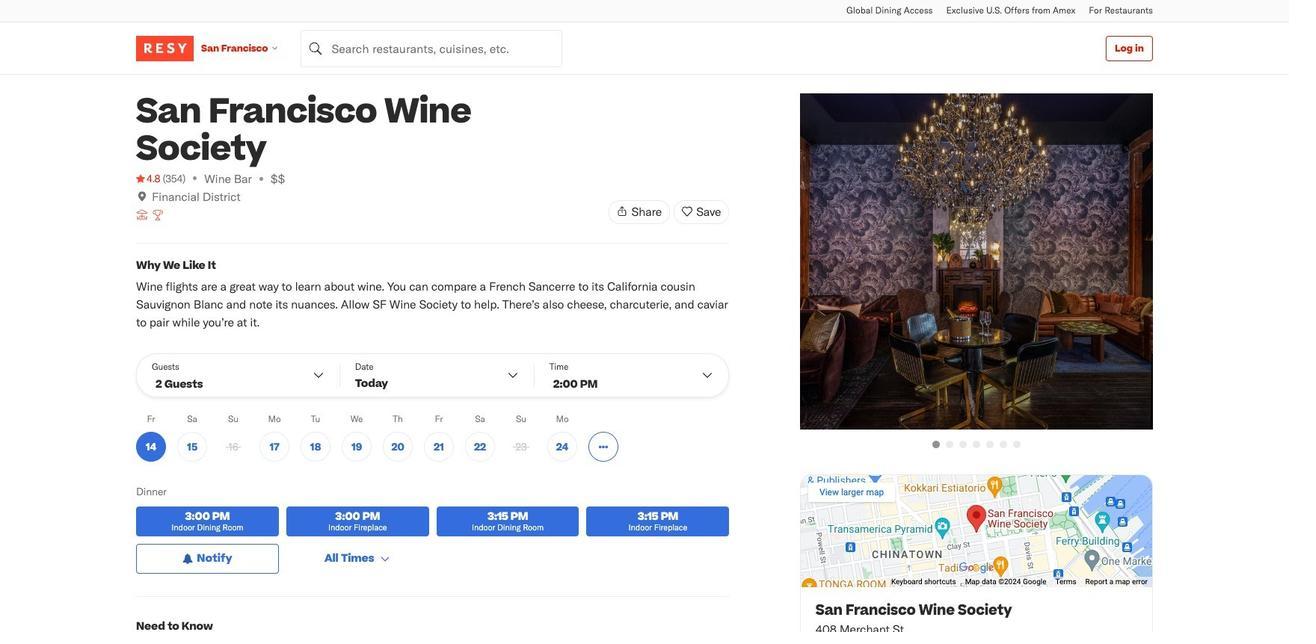 Task type: describe. For each thing, give the bounding box(es) containing it.
Search restaurants, cuisines, etc. text field
[[301, 30, 563, 67]]



Task type: vqa. For each thing, say whether or not it's contained in the screenshot.
Search restaurants, cuisines, etc. text field
yes



Task type: locate. For each thing, give the bounding box(es) containing it.
4.8 out of 5 stars image
[[136, 171, 160, 186]]

None field
[[301, 30, 563, 67]]



